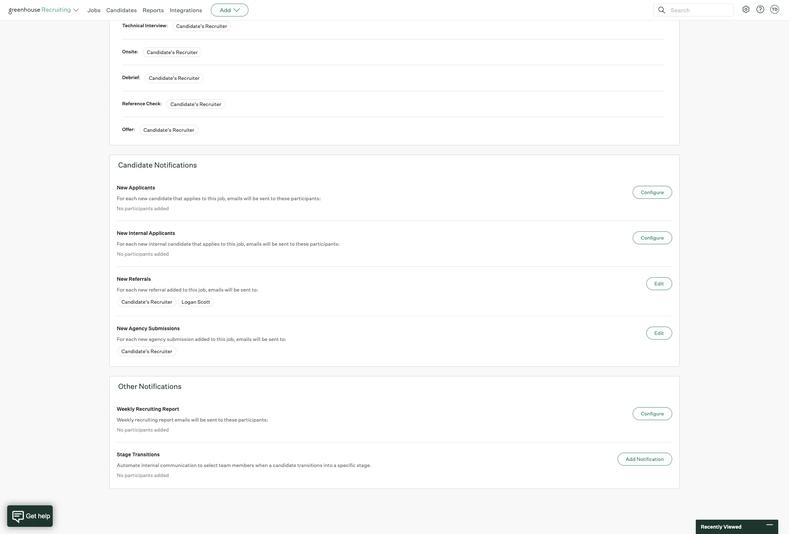 Task type: locate. For each thing, give the bounding box(es) containing it.
for each new referral added to this job, emails will be sent to:
[[117, 287, 258, 293]]

new down new internal applicants
[[138, 241, 148, 247]]

2 configure from the top
[[641, 235, 665, 241]]

new
[[138, 195, 148, 202], [138, 241, 148, 247], [138, 287, 148, 293], [138, 337, 148, 343]]

participants down internal
[[125, 251, 153, 257]]

1 vertical spatial that
[[192, 241, 202, 247]]

for down new applicants
[[117, 195, 125, 202]]

0 vertical spatial configure
[[641, 189, 665, 195]]

edit button for for each new referral added to this job, emails will be sent to:
[[647, 278, 673, 291]]

candidate
[[118, 161, 153, 170]]

added for new internal applicants
[[154, 251, 169, 257]]

no for for each new internal candidate that applies to this job, emails will be sent to these participants:
[[117, 251, 124, 257]]

1 vertical spatial weekly
[[117, 417, 134, 423]]

weekly left recruiting
[[117, 417, 134, 423]]

1 each from the top
[[126, 195, 137, 202]]

edit button for for each new agency submission added to this job, emails will be sent to:
[[647, 327, 673, 340]]

notifications for candidate notifications
[[154, 161, 197, 170]]

new down agency
[[138, 337, 148, 343]]

0 horizontal spatial add
[[220, 6, 231, 14]]

0 vertical spatial applies
[[184, 195, 201, 202]]

candidate's right 'check'
[[171, 101, 199, 107]]

added right submission
[[195, 337, 210, 343]]

added down communication
[[154, 473, 169, 479]]

jobs
[[88, 6, 101, 14]]

2 vertical spatial these
[[224, 417, 237, 423]]

candidate down new internal applicants
[[168, 241, 191, 247]]

new left referrals
[[117, 276, 128, 282]]

debrief :
[[122, 75, 141, 80]]

stage transitions
[[117, 452, 160, 458]]

no up new referrals
[[117, 251, 124, 257]]

0 horizontal spatial that
[[173, 195, 183, 202]]

3 each from the top
[[126, 287, 137, 293]]

1 horizontal spatial applies
[[203, 241, 220, 247]]

added right referral
[[167, 287, 182, 293]]

configure for other notifications
[[641, 411, 665, 417]]

to:
[[252, 287, 258, 293], [280, 337, 286, 343]]

configure
[[641, 189, 665, 195], [641, 235, 665, 241], [641, 411, 665, 417]]

applicants right internal
[[149, 230, 175, 237]]

add inside 'button'
[[626, 457, 636, 463]]

candidate's for technical interview :
[[176, 23, 204, 29]]

2 vertical spatial candidate
[[273, 463, 296, 469]]

1 new from the top
[[117, 185, 128, 191]]

for each new candidate that applies to this job, emails will be sent to these participants:
[[117, 195, 321, 202]]

these
[[277, 195, 290, 202], [296, 241, 309, 247], [224, 417, 237, 423]]

internal down new internal applicants
[[149, 241, 167, 247]]

for for for each new internal candidate that applies to this job, emails will be sent to these participants:
[[117, 241, 125, 247]]

0 vertical spatial that
[[173, 195, 183, 202]]

communication
[[160, 463, 197, 469]]

new left internal
[[117, 230, 128, 237]]

candidate's recruiter for technical interview :
[[176, 23, 227, 29]]

this
[[208, 195, 217, 202], [227, 241, 236, 247], [189, 287, 198, 293], [217, 337, 226, 343]]

technical
[[122, 23, 144, 28]]

4 new from the top
[[117, 326, 128, 332]]

1 no from the top
[[117, 205, 124, 212]]

weekly recruiting report
[[117, 406, 179, 413]]

: for offer :
[[134, 127, 135, 132]]

add inside popup button
[[220, 6, 231, 14]]

each
[[126, 195, 137, 202], [126, 241, 137, 247], [126, 287, 137, 293], [126, 337, 137, 343]]

added down report
[[154, 427, 169, 433]]

candidate's recruiter for reference check :
[[171, 101, 221, 107]]

added for weekly recruiting report
[[154, 427, 169, 433]]

0 vertical spatial notifications
[[154, 161, 197, 170]]

emails
[[227, 195, 243, 202], [247, 241, 262, 247], [208, 287, 224, 293], [237, 337, 252, 343], [175, 417, 190, 423]]

no participants added
[[117, 205, 169, 212], [117, 251, 169, 257], [117, 427, 169, 433], [117, 473, 169, 479]]

1 vertical spatial configure button
[[633, 232, 673, 245]]

1 edit from the top
[[655, 281, 665, 287]]

2 no from the top
[[117, 251, 124, 257]]

1 participants from the top
[[125, 205, 153, 212]]

to
[[202, 195, 207, 202], [271, 195, 276, 202], [221, 241, 226, 247], [290, 241, 295, 247], [183, 287, 188, 293], [211, 337, 216, 343], [218, 417, 223, 423], [198, 463, 203, 469]]

0 horizontal spatial these
[[224, 417, 237, 423]]

candidates link
[[106, 6, 137, 14]]

integrations
[[170, 6, 202, 14]]

edit for for each new referral added to this job, emails will be sent to:
[[655, 281, 665, 287]]

1 configure button from the top
[[633, 186, 673, 199]]

2 new from the top
[[117, 230, 128, 237]]

referral
[[149, 287, 166, 293]]

new down referrals
[[138, 287, 148, 293]]

2 a from the left
[[334, 463, 337, 469]]

1 horizontal spatial these
[[277, 195, 290, 202]]

0 vertical spatial applicants
[[129, 185, 155, 191]]

for down new referrals
[[117, 287, 125, 293]]

1 horizontal spatial add
[[626, 457, 636, 463]]

recruiting
[[135, 417, 158, 423]]

4 for from the top
[[117, 337, 125, 343]]

interview
[[145, 23, 166, 28]]

3 participants from the top
[[125, 427, 153, 433]]

2 edit from the top
[[655, 331, 665, 337]]

1 vertical spatial applicants
[[149, 230, 175, 237]]

automate internal communication to select team members when a candidate transitions into a specific stage.
[[117, 463, 372, 469]]

participants down new applicants
[[125, 205, 153, 212]]

1 vertical spatial add
[[626, 457, 636, 463]]

candidate's down agency
[[122, 349, 150, 355]]

stage
[[117, 452, 131, 458]]

0 vertical spatial configure button
[[633, 186, 673, 199]]

no participants added for transitions
[[117, 473, 169, 479]]

added for new applicants
[[154, 205, 169, 212]]

3 no from the top
[[117, 427, 124, 433]]

candidate's recruiter
[[176, 23, 227, 29], [147, 49, 198, 55], [149, 75, 200, 81], [171, 101, 221, 107], [144, 127, 194, 133], [122, 299, 172, 305], [122, 349, 172, 355]]

0 horizontal spatial a
[[269, 463, 272, 469]]

for for for each new agency submission added to this job, emails will be sent to:
[[117, 337, 125, 343]]

2 vertical spatial participants:
[[238, 417, 268, 423]]

submission
[[167, 337, 194, 343]]

1 vertical spatial edit button
[[647, 327, 673, 340]]

recently viewed
[[701, 525, 742, 531]]

1 vertical spatial edit
[[655, 331, 665, 337]]

no down new applicants
[[117, 205, 124, 212]]

0 horizontal spatial to:
[[252, 287, 258, 293]]

candidate's down integrations link
[[176, 23, 204, 29]]

2 vertical spatial configure button
[[633, 408, 673, 421]]

3 for from the top
[[117, 287, 125, 293]]

candidate's up 'check'
[[149, 75, 177, 81]]

4 participants from the top
[[125, 473, 153, 479]]

edit
[[655, 281, 665, 287], [655, 331, 665, 337]]

2 participants from the top
[[125, 251, 153, 257]]

new down new applicants
[[138, 195, 148, 202]]

no participants added for internal
[[117, 251, 169, 257]]

applicants down candidate
[[129, 185, 155, 191]]

participants down recruiting
[[125, 427, 153, 433]]

into
[[324, 463, 333, 469]]

1 horizontal spatial a
[[334, 463, 337, 469]]

candidate's down the interview
[[147, 49, 175, 55]]

:
[[166, 23, 168, 28], [137, 49, 139, 54], [139, 75, 140, 80], [161, 101, 162, 106], [134, 127, 135, 132]]

2 vertical spatial configure
[[641, 411, 665, 417]]

3 no participants added from the top
[[117, 427, 169, 433]]

each down new applicants
[[126, 195, 137, 202]]

1 vertical spatial these
[[296, 241, 309, 247]]

that
[[173, 195, 183, 202], [192, 241, 202, 247]]

internal down transitions
[[141, 463, 159, 469]]

no up stage
[[117, 427, 124, 433]]

debrief
[[122, 75, 139, 80]]

candidate down new applicants
[[149, 195, 172, 202]]

4 each from the top
[[126, 337, 137, 343]]

reports
[[143, 6, 164, 14]]

new
[[117, 185, 128, 191], [117, 230, 128, 237], [117, 276, 128, 282], [117, 326, 128, 332]]

each for internal
[[126, 241, 137, 247]]

automate
[[117, 463, 140, 469]]

no
[[117, 205, 124, 212], [117, 251, 124, 257], [117, 427, 124, 433], [117, 473, 124, 479]]

new for internal
[[138, 241, 148, 247]]

no participants added down new applicants
[[117, 205, 169, 212]]

0 vertical spatial add
[[220, 6, 231, 14]]

0 vertical spatial candidate
[[149, 195, 172, 202]]

2 for from the top
[[117, 241, 125, 247]]

a right into
[[334, 463, 337, 469]]

new left agency
[[117, 326, 128, 332]]

weekly for weekly recruiting report emails will be sent to these participants:
[[117, 417, 134, 423]]

participants for recruiting
[[125, 427, 153, 433]]

add notification
[[626, 457, 665, 463]]

candidate right when
[[273, 463, 296, 469]]

configure button
[[633, 186, 673, 199], [633, 232, 673, 245], [633, 408, 673, 421]]

1 no participants added from the top
[[117, 205, 169, 212]]

3 configure from the top
[[641, 411, 665, 417]]

1 weekly from the top
[[117, 406, 135, 413]]

new for agency
[[138, 337, 148, 343]]

stage.
[[357, 463, 372, 469]]

for each new internal candidate that applies to this job, emails will be sent to these participants:
[[117, 241, 340, 247]]

no down the automate at the left of the page
[[117, 473, 124, 479]]

jobs link
[[88, 6, 101, 14]]

0 vertical spatial edit
[[655, 281, 665, 287]]

Search text field
[[670, 5, 728, 15]]

0 vertical spatial edit button
[[647, 278, 673, 291]]

3 new from the top
[[138, 287, 148, 293]]

edit button
[[647, 278, 673, 291], [647, 327, 673, 340]]

a right when
[[269, 463, 272, 469]]

new down candidate
[[117, 185, 128, 191]]

4 no from the top
[[117, 473, 124, 479]]

for down new internal applicants
[[117, 241, 125, 247]]

applicants
[[129, 185, 155, 191], [149, 230, 175, 237]]

for down new agency submissions
[[117, 337, 125, 343]]

added for stage transitions
[[154, 473, 169, 479]]

4 new from the top
[[138, 337, 148, 343]]

1 edit button from the top
[[647, 278, 673, 291]]

0 vertical spatial weekly
[[117, 406, 135, 413]]

2 edit button from the top
[[647, 327, 673, 340]]

1 vertical spatial configure
[[641, 235, 665, 241]]

internal
[[149, 241, 167, 247], [141, 463, 159, 469]]

onsite :
[[122, 49, 140, 54]]

1 new from the top
[[138, 195, 148, 202]]

1 vertical spatial notifications
[[139, 382, 182, 391]]

integrations link
[[170, 6, 202, 14]]

added
[[154, 205, 169, 212], [154, 251, 169, 257], [167, 287, 182, 293], [195, 337, 210, 343], [154, 427, 169, 433], [154, 473, 169, 479]]

each down internal
[[126, 241, 137, 247]]

2 no participants added from the top
[[117, 251, 169, 257]]

1 a from the left
[[269, 463, 272, 469]]

greenhouse recruiting image
[[9, 6, 73, 14]]

participants down the automate at the left of the page
[[125, 473, 153, 479]]

participants
[[125, 205, 153, 212], [125, 251, 153, 257], [125, 427, 153, 433], [125, 473, 153, 479]]

recruiter for reference check :
[[200, 101, 221, 107]]

candidate's for onsite :
[[147, 49, 175, 55]]

3 configure button from the top
[[633, 408, 673, 421]]

3 new from the top
[[117, 276, 128, 282]]

4 no participants added from the top
[[117, 473, 169, 479]]

weekly
[[117, 406, 135, 413], [117, 417, 134, 423]]

for
[[117, 195, 125, 202], [117, 241, 125, 247], [117, 287, 125, 293], [117, 337, 125, 343]]

0 vertical spatial participants:
[[291, 195, 321, 202]]

2 weekly from the top
[[117, 417, 134, 423]]

candidate's down 'check'
[[144, 127, 172, 133]]

1 vertical spatial applies
[[203, 241, 220, 247]]

agency
[[129, 326, 147, 332]]

each down new referrals
[[126, 287, 137, 293]]

no participants added for applicants
[[117, 205, 169, 212]]

1 for from the top
[[117, 195, 125, 202]]

candidate
[[149, 195, 172, 202], [168, 241, 191, 247], [273, 463, 296, 469]]

1 horizontal spatial that
[[192, 241, 202, 247]]

1 configure from the top
[[641, 189, 665, 195]]

1 horizontal spatial to:
[[280, 337, 286, 343]]

add notification button
[[618, 454, 673, 467]]

be
[[253, 195, 259, 202], [272, 241, 278, 247], [234, 287, 240, 293], [262, 337, 268, 343], [200, 417, 206, 423]]

offer :
[[122, 127, 136, 132]]

weekly recruiting report emails will be sent to these participants:
[[117, 417, 268, 423]]

candidate's
[[176, 23, 204, 29], [147, 49, 175, 55], [149, 75, 177, 81], [171, 101, 199, 107], [144, 127, 172, 133], [122, 299, 150, 305], [122, 349, 150, 355]]

no participants added down the automate at the left of the page
[[117, 473, 169, 479]]

reports link
[[143, 6, 164, 14]]

sent
[[260, 195, 270, 202], [279, 241, 289, 247], [241, 287, 251, 293], [269, 337, 279, 343], [207, 417, 217, 423]]

each down agency
[[126, 337, 137, 343]]

job,
[[218, 195, 226, 202], [237, 241, 245, 247], [199, 287, 207, 293], [227, 337, 235, 343]]

added down new internal applicants
[[154, 251, 169, 257]]

new for new referrals
[[117, 276, 128, 282]]

participants for applicants
[[125, 205, 153, 212]]

add for add
[[220, 6, 231, 14]]

2 each from the top
[[126, 241, 137, 247]]

no participants added down recruiting
[[117, 427, 169, 433]]

applies
[[184, 195, 201, 202], [203, 241, 220, 247]]

notifications
[[154, 161, 197, 170], [139, 382, 182, 391]]

candidate's recruiter for onsite :
[[147, 49, 198, 55]]

recruiter
[[206, 23, 227, 29], [176, 49, 198, 55], [178, 75, 200, 81], [200, 101, 221, 107], [173, 127, 194, 133], [151, 299, 172, 305], [151, 349, 172, 355]]

no participants added down new internal applicants
[[117, 251, 169, 257]]

added up new internal applicants
[[154, 205, 169, 212]]

add
[[220, 6, 231, 14], [626, 457, 636, 463]]

weekly down other
[[117, 406, 135, 413]]

2 new from the top
[[138, 241, 148, 247]]

a
[[269, 463, 272, 469], [334, 463, 337, 469]]

will
[[244, 195, 252, 202], [263, 241, 271, 247], [225, 287, 233, 293], [253, 337, 261, 343], [191, 417, 199, 423]]



Task type: describe. For each thing, give the bounding box(es) containing it.
candidate's recruiter for offer :
[[144, 127, 194, 133]]

reference
[[122, 101, 145, 106]]

each for applicants
[[126, 195, 137, 202]]

participants for transitions
[[125, 473, 153, 479]]

recruiter for technical interview :
[[206, 23, 227, 29]]

report
[[159, 417, 174, 423]]

report
[[162, 406, 179, 413]]

new for referral
[[138, 287, 148, 293]]

configure button for candidate notifications
[[633, 186, 673, 199]]

recruiting
[[136, 406, 161, 413]]

weekly for weekly recruiting report
[[117, 406, 135, 413]]

edit for for each new agency submission added to this job, emails will be sent to:
[[655, 331, 665, 337]]

for for for each new candidate that applies to this job, emails will be sent to these participants:
[[117, 195, 125, 202]]

td button
[[771, 5, 780, 14]]

other notifications
[[118, 382, 182, 391]]

add for add notification
[[626, 457, 636, 463]]

2 horizontal spatial these
[[296, 241, 309, 247]]

agency
[[149, 337, 166, 343]]

candidate's for reference check :
[[171, 101, 199, 107]]

transitions
[[298, 463, 323, 469]]

0 vertical spatial these
[[277, 195, 290, 202]]

1 vertical spatial candidate
[[168, 241, 191, 247]]

: for debrief :
[[139, 75, 140, 80]]

logan scott
[[182, 299, 210, 305]]

for each new agency submission added to this job, emails will be sent to:
[[117, 337, 286, 343]]

1 vertical spatial to:
[[280, 337, 286, 343]]

members
[[232, 463, 254, 469]]

technical interview :
[[122, 23, 169, 28]]

reference check :
[[122, 101, 163, 106]]

offer
[[122, 127, 134, 132]]

each for referrals
[[126, 287, 137, 293]]

participants for internal
[[125, 251, 153, 257]]

scott
[[198, 299, 210, 305]]

when
[[256, 463, 268, 469]]

viewed
[[724, 525, 742, 531]]

other
[[118, 382, 137, 391]]

2 configure button from the top
[[633, 232, 673, 245]]

candidate's down new referrals
[[122, 299, 150, 305]]

new for candidate
[[138, 195, 148, 202]]

new for new internal applicants
[[117, 230, 128, 237]]

1 vertical spatial internal
[[141, 463, 159, 469]]

1 vertical spatial participants:
[[310, 241, 340, 247]]

select
[[204, 463, 218, 469]]

team
[[219, 463, 231, 469]]

internal
[[129, 230, 148, 237]]

candidate notifications
[[118, 161, 197, 170]]

check
[[146, 101, 161, 106]]

candidates
[[106, 6, 137, 14]]

0 horizontal spatial applies
[[184, 195, 201, 202]]

for for for each new referral added to this job, emails will be sent to:
[[117, 287, 125, 293]]

transitions
[[132, 452, 160, 458]]

0 vertical spatial to:
[[252, 287, 258, 293]]

recently
[[701, 525, 723, 531]]

configure for candidate notifications
[[641, 189, 665, 195]]

new referrals
[[117, 276, 151, 282]]

onsite
[[122, 49, 137, 54]]

no for weekly recruiting report emails will be sent to these participants:
[[117, 427, 124, 433]]

candidate's for debrief :
[[149, 75, 177, 81]]

candidate's for offer :
[[144, 127, 172, 133]]

no participants added for recruiting
[[117, 427, 169, 433]]

recruiter for onsite :
[[176, 49, 198, 55]]

no for automate internal communication to select team members when a candidate transitions into a specific stage.
[[117, 473, 124, 479]]

configure button for other notifications
[[633, 408, 673, 421]]

referrals
[[129, 276, 151, 282]]

new agency submissions
[[117, 326, 180, 332]]

: for onsite :
[[137, 49, 139, 54]]

no for for each new candidate that applies to this job, emails will be sent to these participants:
[[117, 205, 124, 212]]

notifications for other notifications
[[139, 382, 182, 391]]

candidate's recruiter for debrief :
[[149, 75, 200, 81]]

recruiter for debrief :
[[178, 75, 200, 81]]

notification
[[637, 457, 665, 463]]

each for agency
[[126, 337, 137, 343]]

new internal applicants
[[117, 230, 175, 237]]

specific
[[338, 463, 356, 469]]

add button
[[211, 4, 249, 17]]

recruiter for offer :
[[173, 127, 194, 133]]

configure image
[[742, 5, 751, 14]]

new applicants
[[117, 185, 155, 191]]

td
[[772, 7, 778, 12]]

0 vertical spatial internal
[[149, 241, 167, 247]]

td button
[[770, 4, 781, 15]]

submissions
[[149, 326, 180, 332]]

logan
[[182, 299, 197, 305]]

new for new agency submissions
[[117, 326, 128, 332]]

new for new applicants
[[117, 185, 128, 191]]



Task type: vqa. For each thing, say whether or not it's contained in the screenshot.


